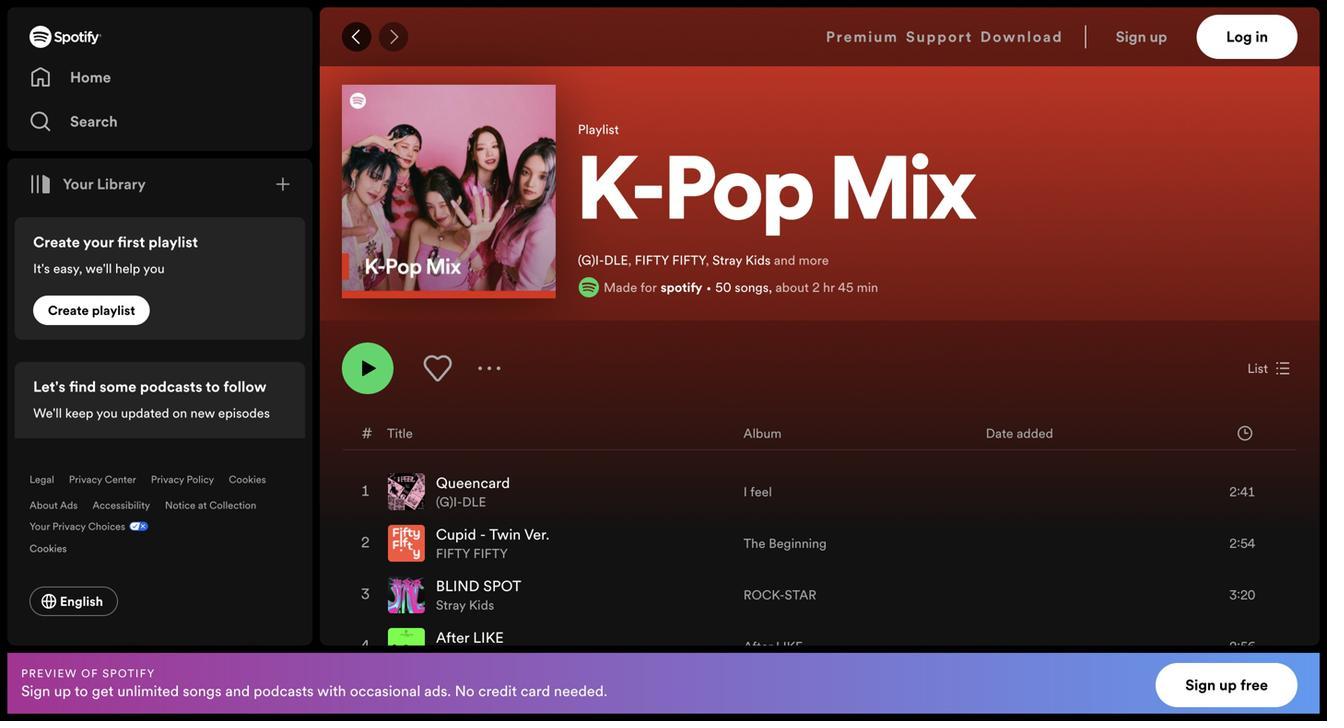 Task type: locate. For each thing, give the bounding box(es) containing it.
to left 'get'
[[75, 682, 88, 702]]

to inside preview of spotify sign up to get unlimited songs and podcasts with occasional ads. no credit card needed.
[[75, 682, 88, 702]]

cookies link
[[229, 473, 266, 487], [30, 538, 82, 558]]

search link
[[30, 103, 290, 140]]

1 horizontal spatial sign
[[1116, 27, 1147, 47]]

cookies link up collection
[[229, 473, 266, 487]]

0 vertical spatial create
[[33, 232, 80, 253]]

(g)i-dle link
[[578, 252, 628, 269], [436, 494, 486, 511]]

your for your library
[[63, 174, 93, 195]]

0 horizontal spatial (g)i-dle link
[[436, 494, 486, 511]]

0 vertical spatial stray kids link
[[713, 252, 771, 269]]

blind spot cell
[[388, 571, 529, 621]]

1 vertical spatial cookies link
[[30, 538, 82, 558]]

# column header
[[362, 418, 373, 450]]

1 horizontal spatial (g)i-
[[578, 252, 604, 269]]

1 vertical spatial to
[[75, 682, 88, 702]]

1 horizontal spatial dle
[[604, 252, 628, 269]]

updated
[[121, 405, 169, 422]]

privacy center
[[69, 473, 136, 487]]

1 horizontal spatial stray kids link
[[713, 252, 771, 269]]

no
[[455, 682, 475, 702]]

podcasts up on
[[140, 377, 202, 397]]

0 horizontal spatial sign
[[21, 682, 50, 702]]

main element
[[7, 7, 313, 646]]

like down rock-star link
[[776, 639, 803, 656]]

stray kids link
[[713, 252, 771, 269], [436, 597, 494, 615]]

to inside let's find some podcasts to follow we'll keep you updated on new episodes
[[206, 377, 220, 397]]

stray inside blind spot stray kids
[[436, 597, 466, 615]]

0 horizontal spatial your
[[30, 520, 50, 534]]

1 horizontal spatial (g)i-dle link
[[578, 252, 628, 269]]

min
[[857, 279, 879, 296]]

0 horizontal spatial and
[[225, 682, 250, 702]]

first
[[117, 232, 145, 253]]

2 horizontal spatial up
[[1220, 676, 1237, 696]]

0 vertical spatial stray
[[713, 252, 743, 269]]

0 horizontal spatial to
[[75, 682, 88, 702]]

45
[[838, 279, 854, 296]]

,
[[628, 252, 632, 269], [706, 252, 709, 269], [769, 279, 773, 296]]

free
[[1241, 676, 1269, 696]]

1 horizontal spatial up
[[1150, 27, 1168, 47]]

after down rock-
[[744, 639, 773, 656]]

made
[[604, 279, 638, 296]]

and right the unlimited
[[225, 682, 250, 702]]

notice
[[165, 499, 196, 513]]

after like link
[[436, 628, 504, 649], [744, 639, 803, 656]]

up for sign up
[[1150, 27, 1168, 47]]

0 horizontal spatial dle
[[462, 494, 486, 511]]

like
[[473, 628, 504, 649], [776, 639, 803, 656]]

sign inside top bar and user menu element
[[1116, 27, 1147, 47]]

preview of spotify sign up to get unlimited songs and podcasts with occasional ads. no credit card needed.
[[21, 666, 608, 702]]

up left log
[[1150, 27, 1168, 47]]

1 vertical spatial songs
[[183, 682, 222, 702]]

your down about
[[30, 520, 50, 534]]

0 horizontal spatial stray
[[436, 597, 466, 615]]

up inside top bar and user menu element
[[1150, 27, 1168, 47]]

and
[[774, 252, 796, 269], [225, 682, 250, 702]]

you inside let's find some podcasts to follow we'll keep you updated on new episodes
[[96, 405, 118, 422]]

your left library
[[63, 174, 93, 195]]

spotify image
[[30, 26, 101, 48]]

0 vertical spatial to
[[206, 377, 220, 397]]

0 horizontal spatial like
[[473, 628, 504, 649]]

you for first
[[143, 260, 165, 278]]

(g)i-
[[578, 252, 604, 269], [436, 494, 462, 511]]

0 horizontal spatial (g)i-
[[436, 494, 462, 511]]

list
[[1248, 360, 1269, 378]]

privacy up ads
[[69, 473, 102, 487]]

you inside create your first playlist it's easy, we'll help you
[[143, 260, 165, 278]]

cookies link down your privacy choices
[[30, 538, 82, 558]]

create inside create playlist button
[[48, 302, 89, 319]]

spotify
[[661, 279, 703, 296]]

1 vertical spatial (g)i-
[[436, 494, 462, 511]]

0 horizontal spatial ,
[[628, 252, 632, 269]]

after like link down blind spot stray kids
[[436, 628, 504, 649]]

search
[[70, 112, 118, 132]]

0 horizontal spatial you
[[96, 405, 118, 422]]

, for (g)i-
[[628, 252, 632, 269]]

ads
[[60, 499, 78, 513]]

date added
[[986, 425, 1054, 443]]

1 vertical spatial fifty fifty link
[[436, 545, 508, 563]]

your for your privacy choices
[[30, 520, 50, 534]]

ver.
[[524, 525, 550, 545]]

0 vertical spatial cookies
[[229, 473, 266, 487]]

0 vertical spatial songs
[[735, 279, 769, 296]]

1 horizontal spatial stray
[[713, 252, 743, 269]]

1 horizontal spatial cookies link
[[229, 473, 266, 487]]

0 horizontal spatial stray kids link
[[436, 597, 494, 615]]

cookies up collection
[[229, 473, 266, 487]]

1 horizontal spatial after like
[[744, 639, 803, 656]]

playlist
[[149, 232, 198, 253], [92, 302, 135, 319]]

0 horizontal spatial cookies link
[[30, 538, 82, 558]]

0 vertical spatial cookies link
[[229, 473, 266, 487]]

1 vertical spatial you
[[96, 405, 118, 422]]

i
[[744, 484, 748, 501]]

up inside preview of spotify sign up to get unlimited songs and podcasts with occasional ads. no credit card needed.
[[54, 682, 71, 702]]

needed.
[[554, 682, 608, 702]]

rock-
[[744, 587, 785, 604]]

after like link down rock-star link
[[744, 639, 803, 656]]

the
[[744, 535, 766, 553]]

let's find some podcasts to follow we'll keep you updated on new episodes
[[33, 377, 270, 422]]

privacy for privacy policy
[[151, 473, 184, 487]]

(g)i-dle link up 'cupid'
[[436, 494, 486, 511]]

i feel
[[744, 484, 772, 501]]

your inside button
[[63, 174, 93, 195]]

sign up free button
[[1156, 664, 1298, 708]]

episodes
[[218, 405, 270, 422]]

create your first playlist it's easy, we'll help you
[[33, 232, 198, 278]]

stray
[[713, 252, 743, 269], [436, 597, 466, 615]]

it's
[[33, 260, 50, 278]]

1 horizontal spatial fifty fifty link
[[635, 252, 706, 269]]

0 vertical spatial you
[[143, 260, 165, 278]]

stray up 50
[[713, 252, 743, 269]]

0 horizontal spatial kids
[[469, 597, 494, 615]]

you
[[143, 260, 165, 278], [96, 405, 118, 422]]

privacy center link
[[69, 473, 136, 487]]

spotify link
[[661, 279, 703, 296]]

up left 'of'
[[54, 682, 71, 702]]

create down easy,
[[48, 302, 89, 319]]

title
[[387, 425, 413, 443]]

1 horizontal spatial to
[[206, 377, 220, 397]]

accessibility
[[93, 499, 150, 513]]

songs
[[735, 279, 769, 296], [183, 682, 222, 702]]

dle up made
[[604, 252, 628, 269]]

0 horizontal spatial after like link
[[436, 628, 504, 649]]

about
[[776, 279, 809, 296]]

and inside preview of spotify sign up to get unlimited songs and podcasts with occasional ads. no credit card needed.
[[225, 682, 250, 702]]

about ads
[[30, 499, 78, 513]]

0 vertical spatial kids
[[746, 252, 771, 269]]

1 horizontal spatial kids
[[746, 252, 771, 269]]

privacy for privacy center
[[69, 473, 102, 487]]

privacy policy link
[[151, 473, 214, 487]]

0 vertical spatial and
[[774, 252, 796, 269]]

(g)i- up made
[[578, 252, 604, 269]]

1 vertical spatial kids
[[469, 597, 494, 615]]

new
[[191, 405, 215, 422]]

some
[[100, 377, 137, 397]]

go forward image
[[386, 30, 401, 44]]

0 vertical spatial (g)i-
[[578, 252, 604, 269]]

playlist down help at the top of page
[[92, 302, 135, 319]]

after like down blind spot stray kids
[[436, 628, 504, 649]]

1 vertical spatial stray
[[436, 597, 466, 615]]

cupid - twin ver. cell
[[388, 519, 557, 569]]

you right the keep
[[96, 405, 118, 422]]

0 vertical spatial playlist
[[149, 232, 198, 253]]

1 horizontal spatial you
[[143, 260, 165, 278]]

1 horizontal spatial songs
[[735, 279, 769, 296]]

0 vertical spatial your
[[63, 174, 93, 195]]

create playlist button
[[33, 296, 150, 325]]

kids inside blind spot stray kids
[[469, 597, 494, 615]]

policy
[[187, 473, 214, 487]]

to up 'new'
[[206, 377, 220, 397]]

songs right the unlimited
[[183, 682, 222, 702]]

k-pop mix image
[[342, 85, 556, 299]]

like down blind spot stray kids
[[473, 628, 504, 649]]

sign up free
[[1186, 676, 1269, 696]]

0 horizontal spatial songs
[[183, 682, 222, 702]]

2 horizontal spatial sign
[[1186, 676, 1216, 696]]

dle
[[604, 252, 628, 269], [462, 494, 486, 511]]

1 horizontal spatial cookies
[[229, 473, 266, 487]]

2 horizontal spatial ,
[[769, 279, 773, 296]]

1 vertical spatial playlist
[[92, 302, 135, 319]]

0 vertical spatial podcasts
[[140, 377, 202, 397]]

cookies down your privacy choices button at the bottom left of page
[[30, 542, 67, 556]]

privacy policy
[[151, 473, 214, 487]]

rock-star link
[[744, 587, 817, 604]]

2:41
[[1230, 484, 1256, 501]]

on
[[173, 405, 187, 422]]

stray left spot
[[436, 597, 466, 615]]

duration image
[[1238, 426, 1253, 441]]

after down blind spot cell
[[436, 628, 470, 649]]

occasional
[[350, 682, 421, 702]]

create
[[33, 232, 80, 253], [48, 302, 89, 319]]

1 vertical spatial (g)i-dle link
[[436, 494, 486, 511]]

credit
[[478, 682, 517, 702]]

1 horizontal spatial playlist
[[149, 232, 198, 253]]

about ads link
[[30, 499, 78, 513]]

fifty fifty link inside cupid - twin ver. cell
[[436, 545, 508, 563]]

up left free
[[1220, 676, 1237, 696]]

legal link
[[30, 473, 54, 487]]

legal
[[30, 473, 54, 487]]

(g)i-dle , fifty fifty , stray kids and more
[[578, 252, 829, 269]]

create for playlist
[[48, 302, 89, 319]]

find
[[69, 377, 96, 397]]

0 horizontal spatial up
[[54, 682, 71, 702]]

songs right 50
[[735, 279, 769, 296]]

your library button
[[22, 166, 153, 203]]

let's
[[33, 377, 66, 397]]

1 horizontal spatial your
[[63, 174, 93, 195]]

playlist right first
[[149, 232, 198, 253]]

podcasts inside let's find some podcasts to follow we'll keep you updated on new episodes
[[140, 377, 202, 397]]

sign inside preview of spotify sign up to get unlimited songs and podcasts with occasional ads. no credit card needed.
[[21, 682, 50, 702]]

you right help at the top of page
[[143, 260, 165, 278]]

kids
[[746, 252, 771, 269], [469, 597, 494, 615]]

1 horizontal spatial podcasts
[[254, 682, 314, 702]]

california consumer privacy act (ccpa) opt-out icon image
[[125, 520, 149, 538]]

log
[[1227, 27, 1253, 47]]

(g)i- inside queencard (g)i-dle
[[436, 494, 462, 511]]

sign for sign up free
[[1186, 676, 1216, 696]]

2:56 cell
[[1188, 622, 1282, 672]]

1 vertical spatial podcasts
[[254, 682, 314, 702]]

podcasts left with
[[254, 682, 314, 702]]

up for sign up free
[[1220, 676, 1237, 696]]

in
[[1256, 27, 1269, 47]]

(g)i- up 'cupid'
[[436, 494, 462, 511]]

create up easy,
[[33, 232, 80, 253]]

cookies
[[229, 473, 266, 487], [30, 542, 67, 556]]

0 horizontal spatial podcasts
[[140, 377, 202, 397]]

1 vertical spatial your
[[30, 520, 50, 534]]

0 horizontal spatial fifty fifty link
[[436, 545, 508, 563]]

privacy up notice
[[151, 473, 184, 487]]

date
[[986, 425, 1014, 443]]

of
[[81, 666, 99, 682]]

duration element
[[1238, 426, 1253, 441]]

spotify
[[102, 666, 155, 682]]

and up about
[[774, 252, 796, 269]]

create inside create your first playlist it's easy, we'll help you
[[33, 232, 80, 253]]

after like down rock-star link
[[744, 639, 803, 656]]

podcasts inside preview of spotify sign up to get unlimited songs and podcasts with occasional ads. no credit card needed.
[[254, 682, 314, 702]]

# row
[[343, 418, 1297, 451]]

dle up -
[[462, 494, 486, 511]]

privacy down ads
[[52, 520, 86, 534]]

sign up
[[1116, 27, 1168, 47]]

0 horizontal spatial playlist
[[92, 302, 135, 319]]

(g)i-dle link up made
[[578, 252, 628, 269]]

1 vertical spatial and
[[225, 682, 250, 702]]

1 vertical spatial dle
[[462, 494, 486, 511]]

1 vertical spatial create
[[48, 302, 89, 319]]

accessibility link
[[93, 499, 150, 513]]

1 vertical spatial cookies
[[30, 542, 67, 556]]



Task type: vqa. For each thing, say whether or not it's contained in the screenshot.
left the Your
yes



Task type: describe. For each thing, give the bounding box(es) containing it.
we'll
[[33, 405, 62, 422]]

notice at collection link
[[165, 499, 256, 513]]

collection
[[209, 499, 256, 513]]

-
[[480, 525, 486, 545]]

you for some
[[96, 405, 118, 422]]

songs inside preview of spotify sign up to get unlimited songs and podcasts with occasional ads. no credit card needed.
[[183, 682, 222, 702]]

queencard link
[[436, 473, 510, 494]]

, for 50
[[769, 279, 773, 296]]

cupid
[[436, 525, 476, 545]]

rock-star
[[744, 587, 817, 604]]

hr
[[824, 279, 835, 296]]

queencard (g)i-dle
[[436, 473, 510, 511]]

get
[[92, 682, 114, 702]]

0 horizontal spatial after like
[[436, 628, 504, 649]]

k-pop mix grid
[[321, 417, 1319, 722]]

3:20
[[1230, 587, 1256, 604]]

i feel link
[[744, 484, 772, 501]]

50 songs , about 2 hr 45 min
[[716, 279, 879, 296]]

pop
[[665, 153, 815, 241]]

with
[[317, 682, 346, 702]]

at
[[198, 499, 207, 513]]

download
[[981, 27, 1064, 47]]

feel
[[751, 484, 772, 501]]

the beginning link
[[744, 535, 827, 553]]

k-
[[578, 153, 665, 241]]

log in
[[1227, 27, 1269, 47]]

mix
[[831, 153, 976, 241]]

for
[[641, 279, 657, 296]]

your privacy choices
[[30, 520, 125, 534]]

k-pop mix
[[578, 153, 976, 241]]

blind spot stray kids
[[436, 577, 522, 615]]

dle inside queencard (g)i-dle
[[462, 494, 486, 511]]

0 vertical spatial fifty fifty link
[[635, 252, 706, 269]]

sign for sign up
[[1116, 27, 1147, 47]]

your library
[[63, 174, 146, 195]]

your
[[83, 232, 114, 253]]

1 horizontal spatial like
[[776, 639, 803, 656]]

2
[[813, 279, 820, 296]]

2:54
[[1230, 535, 1256, 553]]

0 horizontal spatial cookies
[[30, 542, 67, 556]]

preview
[[21, 666, 77, 682]]

playlist inside create your first playlist it's easy, we'll help you
[[149, 232, 198, 253]]

premium
[[826, 27, 899, 47]]

keep
[[65, 405, 93, 422]]

home
[[70, 67, 111, 88]]

about
[[30, 499, 58, 513]]

support button
[[906, 15, 973, 59]]

blind spot link
[[436, 577, 522, 597]]

50
[[716, 279, 732, 296]]

create playlist
[[48, 302, 135, 319]]

added
[[1017, 425, 1054, 443]]

choices
[[88, 520, 125, 534]]

we'll
[[85, 260, 112, 278]]

beginning
[[769, 535, 827, 553]]

playlist
[[578, 121, 619, 138]]

#
[[362, 424, 373, 444]]

1 vertical spatial stray kids link
[[436, 597, 494, 615]]

twin
[[489, 525, 521, 545]]

blind
[[436, 577, 480, 597]]

1 horizontal spatial and
[[774, 252, 796, 269]]

List button
[[1241, 354, 1298, 384]]

0 vertical spatial (g)i-dle link
[[578, 252, 628, 269]]

(g)i-dle link inside queencard cell
[[436, 494, 486, 511]]

home link
[[30, 59, 290, 96]]

english
[[60, 593, 103, 611]]

english button
[[30, 587, 118, 617]]

support
[[906, 27, 973, 47]]

log in button
[[1197, 15, 1298, 59]]

2:41 cell
[[1188, 467, 1282, 517]]

download button
[[981, 15, 1064, 59]]

album
[[744, 425, 782, 443]]

1 horizontal spatial after like link
[[744, 639, 803, 656]]

unlimited
[[117, 682, 179, 702]]

easy,
[[53, 260, 82, 278]]

sign up button
[[1109, 15, 1197, 59]]

1 horizontal spatial ,
[[706, 252, 709, 269]]

top bar and user menu element
[[320, 7, 1320, 66]]

go back image
[[349, 30, 364, 44]]

follow
[[223, 377, 267, 397]]

playlist inside create playlist button
[[92, 302, 135, 319]]

0 vertical spatial dle
[[604, 252, 628, 269]]

library
[[97, 174, 146, 195]]

cupid - twin ver. link
[[436, 525, 550, 545]]

card
[[521, 682, 550, 702]]

made for spotify
[[604, 279, 703, 296]]

queencard
[[436, 473, 510, 494]]

more
[[799, 252, 829, 269]]

star
[[785, 587, 817, 604]]

0 horizontal spatial after
[[436, 628, 470, 649]]

spot
[[483, 577, 522, 597]]

queencard cell
[[388, 467, 518, 517]]

1 horizontal spatial after
[[744, 639, 773, 656]]

notice at collection
[[165, 499, 256, 513]]

create for your
[[33, 232, 80, 253]]

2:56
[[1230, 639, 1256, 656]]

ads.
[[424, 682, 451, 702]]



